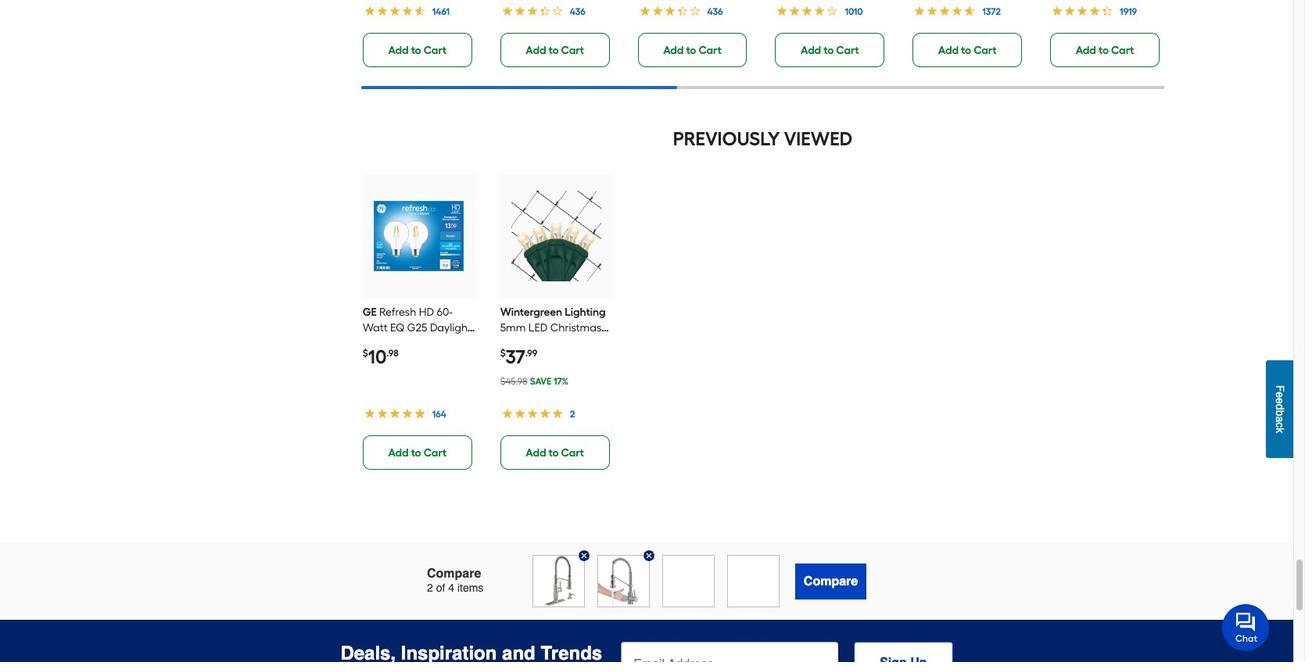 Task type: vqa. For each thing, say whether or not it's contained in the screenshot.
d
yes



Task type: describe. For each thing, give the bounding box(es) containing it.
wintergreen lighting 5mm led christmas lights 100 4-ft x 6-ft constant white christmas net lights energy star
[[500, 306, 606, 397]]

add inside the "10" list item
[[388, 447, 409, 460]]

of
[[436, 582, 445, 594]]

4 add to cart list item from the left
[[775, 0, 888, 67]]

x
[[573, 337, 578, 350]]

37 list item
[[500, 174, 613, 470]]

4-
[[553, 337, 562, 350]]

$45.98
[[500, 376, 527, 387]]

$ for 37
[[500, 348, 506, 359]]

ge refresh hd 60-watt eq g25 daylight medium base (e-26) dimmable led light bulb (2-pack) image
[[374, 191, 464, 281]]

cart for 3rd "add to cart" list item from the left
[[699, 44, 722, 57]]

wintergreen
[[500, 306, 562, 319]]

cart for third "add to cart" list item from the right
[[836, 44, 859, 57]]

4
[[448, 582, 454, 594]]

previously viewed
[[673, 127, 852, 150]]

f e e d b a c k button
[[1266, 361, 1293, 458]]

cart for second "add to cart" list item from left
[[561, 44, 584, 57]]

10 list item
[[363, 174, 475, 470]]

wintergreen lighting 5mm led christmas lights 100 4-ft x 6-ft constant white christmas net lights energy star image
[[511, 191, 601, 281]]

add to cart inside 37 list item
[[526, 447, 584, 460]]

1 ft from the left
[[562, 337, 570, 350]]

previously viewed heading
[[361, 124, 1164, 155]]

compare for compare 2 of 4 items
[[427, 567, 481, 581]]

add to cart link inside 37 list item
[[500, 436, 610, 470]]

0 vertical spatial lights
[[500, 337, 530, 350]]

100
[[533, 337, 550, 350]]

save
[[530, 376, 552, 387]]

6-
[[581, 337, 590, 350]]

to for first "add to cart" list item from the right
[[1099, 44, 1109, 57]]

2
[[427, 582, 433, 594]]

add to cart link inside the "10" list item
[[363, 436, 472, 470]]

$ 10 .98
[[363, 346, 399, 368]]

cart for 37 list item
[[561, 447, 584, 460]]

to for third "add to cart" list item from the right
[[824, 44, 834, 57]]

1 vertical spatial christmas
[[500, 368, 551, 382]]

cart for first "add to cart" list item from the left
[[424, 44, 447, 57]]

$ for 10
[[363, 348, 368, 359]]

to for 37 list item
[[549, 447, 559, 460]]

ge
[[363, 306, 377, 319]]



Task type: locate. For each thing, give the bounding box(es) containing it.
compare inside compare 2 of 4 items
[[427, 567, 481, 581]]

compare for compare
[[804, 574, 858, 588]]

1 horizontal spatial $
[[500, 348, 506, 359]]

0 vertical spatial christmas
[[550, 321, 602, 335]]

c
[[1274, 423, 1286, 428]]

compare button
[[795, 563, 866, 599]]

1 e from the top
[[1274, 392, 1286, 398]]

remove this product image
[[579, 550, 590, 561]]

.99
[[525, 348, 537, 359]]

cart for second "add to cart" list item from the right
[[974, 44, 997, 57]]

add to cart link
[[363, 33, 472, 67], [500, 33, 610, 67], [638, 33, 747, 67], [775, 33, 885, 67], [913, 33, 1022, 67], [1050, 33, 1160, 67], [363, 436, 472, 470], [500, 436, 610, 470]]

cart
[[424, 44, 447, 57], [561, 44, 584, 57], [699, 44, 722, 57], [836, 44, 859, 57], [974, 44, 997, 57], [1111, 44, 1134, 57], [424, 447, 447, 460], [561, 447, 584, 460]]

cart inside 37 list item
[[561, 447, 584, 460]]

star
[[543, 384, 568, 397]]

$ down 5mm
[[500, 348, 506, 359]]

f
[[1274, 385, 1286, 392]]

add
[[388, 44, 409, 57], [526, 44, 546, 57], [663, 44, 684, 57], [801, 44, 821, 57], [938, 44, 959, 57], [1076, 44, 1096, 57], [388, 447, 409, 460], [526, 447, 546, 460]]

compare 2 of 4 items
[[427, 567, 484, 594]]

to for the "10" list item at the left
[[411, 447, 421, 460]]

previously
[[673, 127, 780, 150]]

5mm
[[500, 321, 526, 335]]

ft left x
[[562, 337, 570, 350]]

cart for the "10" list item at the left
[[424, 447, 447, 460]]

2 $ from the left
[[500, 348, 506, 359]]

2 e from the top
[[1274, 398, 1286, 404]]

to inside 37 list item
[[549, 447, 559, 460]]

d
[[1274, 404, 1286, 410]]

led
[[528, 321, 548, 335]]

lighting
[[565, 306, 606, 319]]

ft right x
[[590, 337, 598, 350]]

0 horizontal spatial $
[[363, 348, 368, 359]]

a
[[1274, 416, 1286, 423]]

6 add to cart list item from the left
[[1050, 0, 1163, 67]]

2 ft from the left
[[590, 337, 598, 350]]

ft
[[562, 337, 570, 350], [590, 337, 598, 350]]

1 horizontal spatial compare
[[804, 574, 858, 588]]

$ 37 .99
[[500, 346, 537, 368]]

form
[[621, 642, 953, 662]]

1 $ from the left
[[363, 348, 368, 359]]

compare
[[427, 567, 481, 581], [804, 574, 858, 588]]

f e e d b a c k
[[1274, 385, 1286, 434]]

to for 3rd "add to cart" list item from the left
[[686, 44, 696, 57]]

0 horizontal spatial lights
[[500, 337, 530, 350]]

to for second "add to cart" list item from the right
[[961, 44, 971, 57]]

1 horizontal spatial ft
[[590, 337, 598, 350]]

to for second "add to cart" list item from left
[[549, 44, 559, 57]]

k
[[1274, 428, 1286, 434]]

christmas
[[550, 321, 602, 335], [500, 368, 551, 382]]

to for first "add to cart" list item from the left
[[411, 44, 421, 57]]

e
[[1274, 392, 1286, 398], [1274, 398, 1286, 404]]

christmas up x
[[550, 321, 602, 335]]

$ inside $ 37 .99
[[500, 348, 506, 359]]

cart for first "add to cart" list item from the right
[[1111, 44, 1134, 57]]

$
[[363, 348, 368, 359], [500, 348, 506, 359]]

lights
[[500, 337, 530, 350], [574, 368, 604, 382]]

remove this product image
[[644, 550, 654, 561]]

add to cart inside the "10" list item
[[388, 447, 447, 460]]

0 horizontal spatial ft
[[562, 337, 570, 350]]

$ inside $ 10 .98
[[363, 348, 368, 359]]

chat invite button image
[[1222, 604, 1270, 651]]

$45.98 save 17%
[[500, 376, 569, 387]]

constant
[[500, 353, 546, 366]]

cart inside the "10" list item
[[424, 447, 447, 460]]

e up d
[[1274, 392, 1286, 398]]

viewed
[[784, 127, 852, 150]]

add to cart list item
[[363, 0, 475, 67], [500, 0, 613, 67], [638, 0, 750, 67], [775, 0, 888, 67], [913, 0, 1025, 67], [1050, 0, 1163, 67]]

add inside 37 list item
[[526, 447, 546, 460]]

37
[[506, 346, 525, 368]]

lights right net
[[574, 368, 604, 382]]

1 vertical spatial lights
[[574, 368, 604, 382]]

Email Address email field
[[621, 642, 838, 662]]

e up b in the right of the page
[[1274, 398, 1286, 404]]

to
[[411, 44, 421, 57], [549, 44, 559, 57], [686, 44, 696, 57], [824, 44, 834, 57], [961, 44, 971, 57], [1099, 44, 1109, 57], [411, 447, 421, 460], [549, 447, 559, 460]]

.98
[[387, 348, 399, 359]]

2 add to cart list item from the left
[[500, 0, 613, 67]]

lights down 5mm
[[500, 337, 530, 350]]

add to cart
[[388, 44, 447, 57], [526, 44, 584, 57], [663, 44, 722, 57], [801, 44, 859, 57], [938, 44, 997, 57], [1076, 44, 1134, 57], [388, 447, 447, 460], [526, 447, 584, 460]]

1 horizontal spatial lights
[[574, 368, 604, 382]]

b
[[1274, 410, 1286, 416]]

10
[[368, 346, 387, 368]]

christmas down the 'constant' on the bottom left of the page
[[500, 368, 551, 382]]

$ left ".98"
[[363, 348, 368, 359]]

ge link
[[363, 306, 471, 382]]

net
[[554, 368, 571, 382]]

energy
[[500, 384, 540, 397]]

3 add to cart list item from the left
[[638, 0, 750, 67]]

1 add to cart list item from the left
[[363, 0, 475, 67]]

items
[[457, 582, 484, 594]]

5 add to cart list item from the left
[[913, 0, 1025, 67]]

to inside the "10" list item
[[411, 447, 421, 460]]

17%
[[554, 376, 569, 387]]

0 horizontal spatial compare
[[427, 567, 481, 581]]

compare inside button
[[804, 574, 858, 588]]

white
[[549, 353, 578, 366]]



